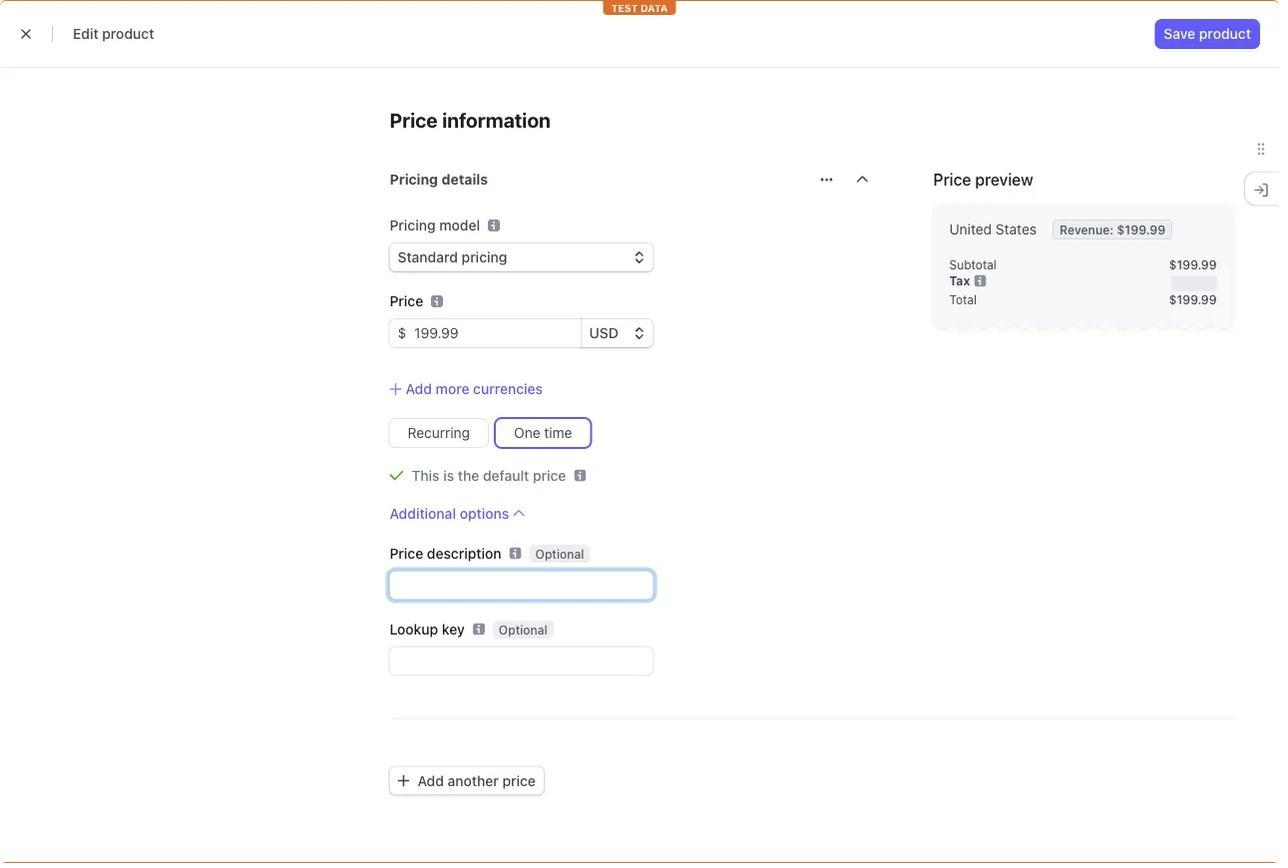 Task type: describe. For each thing, give the bounding box(es) containing it.
add more currencies button
[[390, 380, 543, 400]]

info image
[[488, 220, 500, 232]]

price for price preview
[[934, 171, 971, 190]]

this
[[412, 468, 440, 484]]

united
[[949, 222, 992, 238]]

another
[[448, 773, 499, 789]]

tax
[[949, 274, 970, 288]]

more button
[[674, 52, 748, 76]]

0 vertical spatial price
[[533, 468, 566, 484]]

add another price
[[418, 773, 536, 789]]

products link
[[371, 52, 451, 76]]

price for price information
[[390, 109, 438, 132]]

new business button
[[40, 8, 176, 36]]

model
[[439, 218, 480, 234]]

additional options
[[390, 506, 509, 522]]

pricing model
[[390, 218, 480, 234]]

info element
[[488, 220, 500, 232]]

more
[[684, 55, 718, 72]]

balances
[[202, 55, 261, 72]]

pricing details
[[390, 172, 488, 188]]

one
[[514, 425, 540, 442]]

mode
[[1130, 55, 1168, 72]]

add more currencies
[[406, 381, 543, 398]]

create
[[955, 15, 994, 29]]

pricing for pricing model
[[390, 218, 436, 234]]

add for add another price
[[418, 773, 444, 789]]

description
[[427, 545, 501, 562]]

info image
[[974, 275, 986, 287]]

optional for price description
[[535, 547, 584, 561]]

save product button
[[1156, 20, 1259, 48]]

new
[[76, 15, 101, 29]]

the
[[458, 468, 479, 484]]

svg image inside add another price button
[[398, 776, 410, 788]]

optional for lookup key
[[499, 623, 548, 637]]

details
[[442, 172, 488, 188]]

payments link
[[103, 52, 188, 76]]

products
[[381, 55, 441, 72]]

total
[[949, 293, 977, 307]]

time
[[544, 425, 572, 442]]

currencies
[[473, 381, 543, 398]]

price for price
[[390, 293, 423, 310]]

connect link
[[595, 52, 670, 76]]

home link
[[40, 52, 99, 76]]

add another price button
[[390, 767, 544, 795]]

price inside button
[[502, 773, 536, 789]]

one time
[[514, 425, 572, 442]]

developers
[[1002, 55, 1077, 72]]

preview
[[975, 171, 1033, 190]]

price preview
[[934, 171, 1033, 190]]

more
[[436, 381, 470, 398]]



Task type: vqa. For each thing, say whether or not it's contained in the screenshot.
'text box'
yes



Task type: locate. For each thing, give the bounding box(es) containing it.
price up $
[[390, 293, 423, 310]]

information
[[442, 109, 551, 132]]

pricing inside button
[[390, 172, 438, 188]]

product inside button
[[1199, 25, 1251, 42]]

optional right 'description'
[[535, 547, 584, 561]]

pricing for pricing details
[[390, 172, 438, 188]]

optional
[[535, 547, 584, 561], [499, 623, 548, 637]]

price description
[[390, 545, 501, 562]]

additional options button
[[390, 504, 525, 524]]

customers
[[285, 55, 357, 72]]

home
[[50, 55, 89, 72]]

options
[[460, 506, 509, 522]]

usd
[[589, 325, 619, 342]]

optional right the key
[[499, 623, 548, 637]]

revenue: $199.99
[[1060, 223, 1166, 237]]

0 vertical spatial svg image
[[821, 174, 833, 186]]

save product
[[1164, 25, 1251, 42]]

product right save
[[1199, 25, 1251, 42]]

revenue:
[[1060, 223, 1114, 237]]

create button
[[943, 10, 1026, 34]]

0 vertical spatial add
[[406, 381, 432, 398]]

0 vertical spatial pricing
[[390, 172, 438, 188]]

1 vertical spatial add
[[418, 773, 444, 789]]

$199.99 for subtotal
[[1169, 258, 1217, 272]]

2 product from the left
[[1199, 25, 1251, 42]]

add
[[406, 381, 432, 398], [418, 773, 444, 789]]

price for price description
[[390, 545, 423, 562]]

reports
[[529, 55, 581, 72]]

pricing left model
[[390, 218, 436, 234]]

payments
[[113, 55, 178, 72]]

test
[[1099, 55, 1127, 72]]

1 vertical spatial price
[[502, 773, 536, 789]]

this is the default price
[[412, 468, 566, 484]]

0.00 text field
[[406, 320, 581, 348]]

0 horizontal spatial product
[[102, 25, 154, 42]]

1 horizontal spatial product
[[1199, 25, 1251, 42]]

new business
[[76, 15, 156, 29]]

$ button
[[390, 320, 406, 348]]

price down 'products' link
[[390, 109, 438, 132]]

None text field
[[390, 572, 653, 600]]

add left the another
[[418, 773, 444, 789]]

price right the another
[[502, 773, 536, 789]]

pricing
[[390, 172, 438, 188], [390, 218, 436, 234]]

edit
[[73, 25, 98, 42]]

default
[[483, 468, 529, 484]]

help button
[[1034, 5, 1096, 37]]

balances link
[[192, 52, 271, 76]]

test mode
[[1099, 55, 1168, 72]]

product for save product
[[1199, 25, 1251, 42]]

1 horizontal spatial svg image
[[821, 174, 833, 186]]

None text field
[[390, 648, 653, 676]]

usd button
[[581, 320, 653, 348]]

price down additional
[[390, 545, 423, 562]]

edit product
[[73, 25, 154, 42]]

developers link
[[992, 52, 1087, 76]]

price down the one time at left
[[533, 468, 566, 484]]

price information
[[390, 109, 551, 132]]

business
[[105, 15, 156, 29]]

price
[[390, 109, 438, 132], [934, 171, 971, 190], [390, 293, 423, 310], [390, 545, 423, 562]]

$199.99 for total
[[1169, 293, 1217, 307]]

1 vertical spatial $199.99
[[1169, 258, 1217, 272]]

price left preview
[[934, 171, 971, 190]]

1 vertical spatial optional
[[499, 623, 548, 637]]

0 vertical spatial $199.99
[[1117, 223, 1166, 237]]

customers link
[[275, 52, 367, 76]]

add left 'more'
[[406, 381, 432, 398]]

pricing up pricing model at the top left of the page
[[390, 172, 438, 188]]

connect
[[605, 55, 660, 72]]

additional
[[390, 506, 456, 522]]

None search field
[[442, 9, 797, 34]]

price
[[533, 468, 566, 484], [502, 773, 536, 789]]

recurring
[[408, 425, 470, 442]]

united states
[[949, 222, 1037, 238]]

2 vertical spatial $199.99
[[1169, 293, 1217, 307]]

add for add more currencies
[[406, 381, 432, 398]]

subtotal
[[949, 258, 997, 272]]

save
[[1164, 25, 1196, 42]]

0 vertical spatial optional
[[535, 547, 584, 561]]

billing link
[[455, 52, 515, 76]]

pricing details button
[[378, 158, 809, 196]]

key
[[442, 621, 465, 638]]

product for edit product
[[102, 25, 154, 42]]

reports link
[[519, 52, 591, 76]]

svg image
[[821, 174, 833, 186], [398, 776, 410, 788]]

states
[[996, 222, 1037, 238]]

billing
[[465, 55, 505, 72]]

1 product from the left
[[102, 25, 154, 42]]

1 vertical spatial pricing
[[390, 218, 436, 234]]

$
[[398, 325, 406, 342]]

lookup key
[[390, 621, 465, 638]]

1 vertical spatial svg image
[[398, 776, 410, 788]]

2 pricing from the top
[[390, 218, 436, 234]]

is
[[443, 468, 454, 484]]

1 pricing from the top
[[390, 172, 438, 188]]

product up payments
[[102, 25, 154, 42]]

0 horizontal spatial svg image
[[398, 776, 410, 788]]

$199.99
[[1117, 223, 1166, 237], [1169, 258, 1217, 272], [1169, 293, 1217, 307]]

product
[[102, 25, 154, 42], [1199, 25, 1251, 42]]

lookup
[[390, 621, 438, 638]]

help
[[1062, 14, 1088, 28]]



